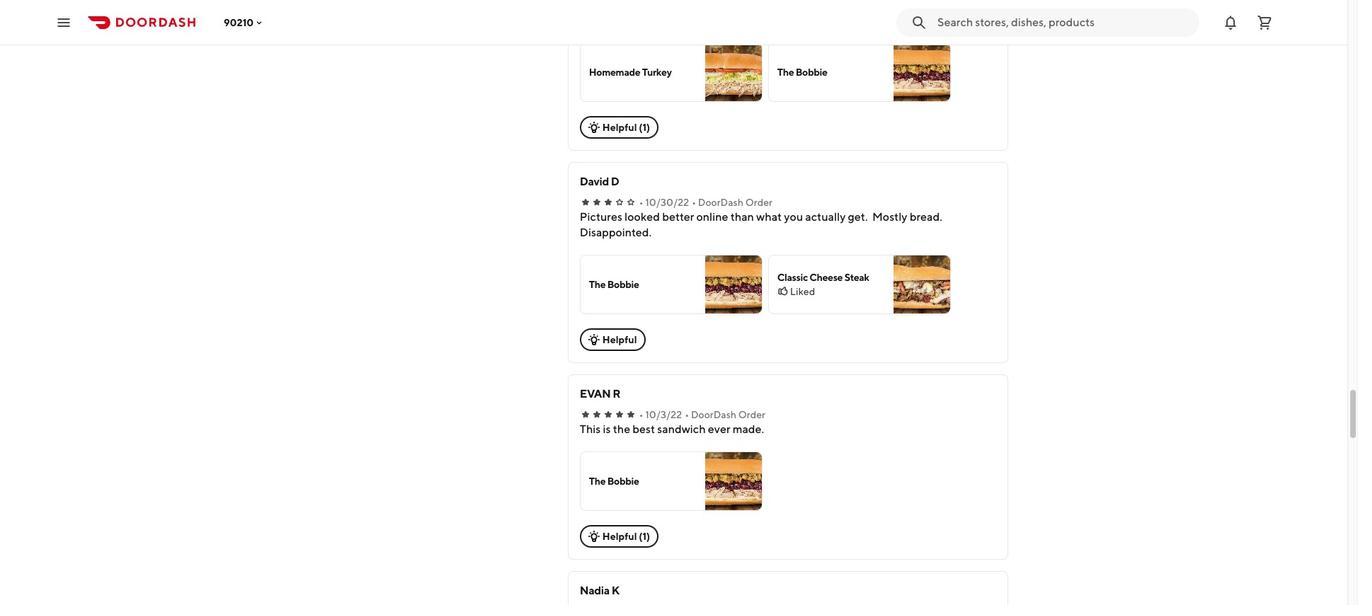 Task type: locate. For each thing, give the bounding box(es) containing it.
nadia
[[580, 584, 610, 598]]

helpful up d in the top left of the page
[[602, 122, 637, 133]]

homemade turkey image
[[705, 43, 762, 101]]

0 vertical spatial helpful (1) button
[[580, 116, 659, 139]]

open menu image
[[55, 14, 72, 31]]

d
[[611, 175, 619, 188]]

2 vertical spatial bobbie
[[607, 476, 639, 487]]

2 vertical spatial the
[[589, 476, 606, 487]]

• right '10/30/22'
[[692, 197, 696, 208]]

helpful
[[602, 122, 637, 133], [602, 334, 637, 346], [602, 531, 637, 542]]

doordash for evan r
[[691, 409, 736, 421]]

0 vertical spatial order
[[745, 197, 772, 208]]

the bobbie button
[[768, 42, 951, 102], [580, 255, 762, 314], [580, 452, 762, 511]]

the bobbie for d
[[589, 279, 639, 290]]

0 vertical spatial helpful (1)
[[602, 122, 650, 133]]

3 helpful from the top
[[602, 531, 637, 542]]

1 vertical spatial bobbie
[[607, 279, 639, 290]]

1 vertical spatial the bobbie button
[[580, 255, 762, 314]]

david d
[[580, 175, 619, 188]]

0 vertical spatial doordash
[[698, 197, 743, 208]]

1 vertical spatial (1)
[[639, 531, 650, 542]]

order
[[745, 197, 772, 208], [738, 409, 765, 421]]

the bobbie for r
[[589, 476, 639, 487]]

helpful up k
[[602, 531, 637, 542]]

homemade
[[589, 67, 640, 78]]

helpful (1)
[[602, 122, 650, 133], [602, 531, 650, 542]]

liked
[[790, 286, 815, 297]]

2 vertical spatial the bobbie button
[[580, 452, 762, 511]]

doordash
[[698, 197, 743, 208], [691, 409, 736, 421]]

2 helpful from the top
[[602, 334, 637, 346]]

bobbie for r
[[607, 476, 639, 487]]

doordash right '10/30/22'
[[698, 197, 743, 208]]

0 vertical spatial (1)
[[639, 122, 650, 133]]

0 vertical spatial helpful
[[602, 122, 637, 133]]

notification bell image
[[1222, 14, 1239, 31]]

1 vertical spatial helpful (1)
[[602, 531, 650, 542]]

•
[[639, 197, 643, 208], [692, 197, 696, 208], [639, 409, 643, 421], [685, 409, 689, 421]]

Store search: begin typing to search for stores available on DoorDash text field
[[937, 15, 1191, 30]]

2 vertical spatial helpful
[[602, 531, 637, 542]]

helpful (1) up k
[[602, 531, 650, 542]]

the bobbie
[[777, 67, 827, 78], [589, 279, 639, 290], [589, 476, 639, 487]]

10/30/22
[[645, 197, 689, 208]]

90210 button
[[224, 17, 265, 28]]

1 vertical spatial the bobbie
[[589, 279, 639, 290]]

2 vertical spatial the bobbie
[[589, 476, 639, 487]]

evan r
[[580, 387, 620, 401]]

2 helpful (1) button from the top
[[580, 525, 659, 548]]

2 vertical spatial the bobbie image
[[705, 452, 762, 511]]

1 vertical spatial helpful
[[602, 334, 637, 346]]

david
[[580, 175, 609, 188]]

the
[[777, 67, 794, 78], [589, 279, 606, 290], [589, 476, 606, 487]]

1 vertical spatial the bobbie image
[[705, 256, 762, 314]]

• left 10/3/22
[[639, 409, 643, 421]]

evan
[[580, 387, 611, 401]]

1 vertical spatial the
[[589, 279, 606, 290]]

0 vertical spatial the bobbie button
[[768, 42, 951, 102]]

the bobbie image
[[893, 43, 950, 101], [705, 256, 762, 314], [705, 452, 762, 511]]

helpful (1) button
[[580, 116, 659, 139], [580, 525, 659, 548]]

the bobbie button for evan r
[[580, 452, 762, 511]]

helpful up r
[[602, 334, 637, 346]]

the for r
[[589, 476, 606, 487]]

order for r
[[738, 409, 765, 421]]

1 vertical spatial helpful (1) button
[[580, 525, 659, 548]]

helpful (1) up d in the top left of the page
[[602, 122, 650, 133]]

0 items, open order cart image
[[1256, 14, 1273, 31]]

0 vertical spatial the bobbie
[[777, 67, 827, 78]]

helpful (1) button up k
[[580, 525, 659, 548]]

1 vertical spatial doordash
[[691, 409, 736, 421]]

r
[[613, 387, 620, 401]]

the bobbie image for david d
[[705, 256, 762, 314]]

homemade turkey button
[[580, 42, 762, 102]]

bobbie
[[796, 67, 827, 78], [607, 279, 639, 290], [607, 476, 639, 487]]

doordash right 10/3/22
[[691, 409, 736, 421]]

1 vertical spatial order
[[738, 409, 765, 421]]

helpful (1) button up d in the top left of the page
[[580, 116, 659, 139]]

the bobbie button for david d
[[580, 255, 762, 314]]

(1)
[[639, 122, 650, 133], [639, 531, 650, 542]]

90210
[[224, 17, 254, 28]]



Task type: vqa. For each thing, say whether or not it's contained in the screenshot.
David D THE BOBBIE button
yes



Task type: describe. For each thing, give the bounding box(es) containing it.
the for d
[[589, 279, 606, 290]]

cheese
[[810, 272, 843, 283]]

• left '10/30/22'
[[639, 197, 643, 208]]

1 helpful (1) from the top
[[602, 122, 650, 133]]

k
[[612, 584, 619, 598]]

turkey
[[642, 67, 672, 78]]

classic cheese steak image
[[893, 256, 950, 314]]

classic
[[777, 272, 808, 283]]

• right 10/3/22
[[685, 409, 689, 421]]

2 (1) from the top
[[639, 531, 650, 542]]

classic cheese steak
[[777, 272, 869, 283]]

doordash for david d
[[698, 197, 743, 208]]

steak
[[844, 272, 869, 283]]

nadia k
[[580, 584, 619, 598]]

1 helpful from the top
[[602, 122, 637, 133]]

homemade turkey
[[589, 67, 672, 78]]

• 10/30/22 • doordash order
[[639, 197, 772, 208]]

1 (1) from the top
[[639, 122, 650, 133]]

0 vertical spatial bobbie
[[796, 67, 827, 78]]

2 helpful (1) from the top
[[602, 531, 650, 542]]

0 vertical spatial the
[[777, 67, 794, 78]]

• 10/3/22 • doordash order
[[639, 409, 765, 421]]

1 helpful (1) button from the top
[[580, 116, 659, 139]]

bobbie for d
[[607, 279, 639, 290]]

helpful button
[[580, 329, 645, 351]]

the bobbie image for evan r
[[705, 452, 762, 511]]

order for d
[[745, 197, 772, 208]]

0 vertical spatial the bobbie image
[[893, 43, 950, 101]]

10/3/22
[[645, 409, 682, 421]]

helpful inside button
[[602, 334, 637, 346]]



